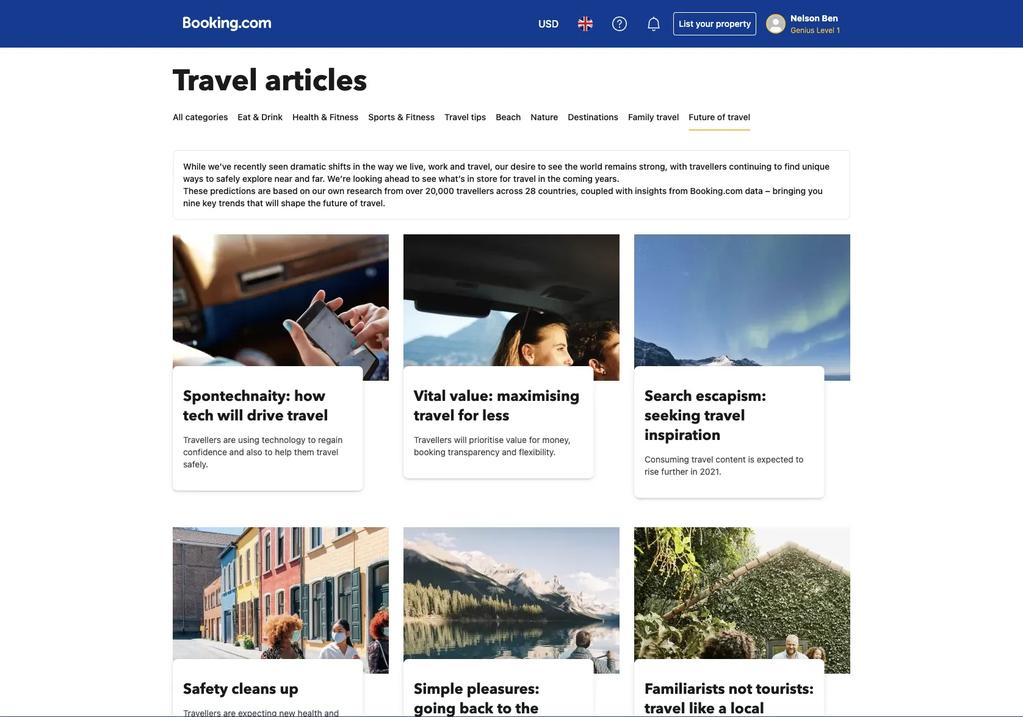 Task type: locate. For each thing, give the bounding box(es) containing it.
to down the we've
[[206, 174, 214, 184]]

transparency
[[448, 448, 500, 458]]

for up across
[[500, 174, 511, 184]]

2 horizontal spatial will
[[454, 435, 467, 445]]

help
[[275, 448, 292, 458]]

to right expected
[[796, 455, 804, 465]]

eat & drink link
[[238, 105, 283, 130]]

2 vertical spatial will
[[454, 435, 467, 445]]

in left 2021. at the right of page
[[691, 467, 698, 477]]

to up the them
[[308, 435, 316, 445]]

2 horizontal spatial for
[[530, 435, 540, 445]]

like
[[690, 699, 715, 718]]

1 fitness from the left
[[330, 112, 359, 122]]

for for prioritise
[[530, 435, 540, 445]]

1 horizontal spatial travellers
[[414, 435, 452, 445]]

safety cleans up link
[[183, 680, 353, 700]]

& right sports
[[398, 112, 404, 122]]

1 vertical spatial see
[[422, 174, 437, 184]]

travellers down the 'store'
[[457, 186, 494, 196]]

1 horizontal spatial our
[[495, 162, 509, 172]]

using
[[238, 435, 260, 445]]

our up the 'store'
[[495, 162, 509, 172]]

0 horizontal spatial of
[[350, 198, 358, 208]]

are
[[258, 186, 271, 196], [224, 435, 236, 445]]

for inside travellers will prioritise value for money, booking transparency and flexibility.
[[530, 435, 540, 445]]

our down far.
[[312, 186, 326, 196]]

to left find
[[775, 162, 783, 172]]

research
[[347, 186, 382, 196]]

beach
[[496, 112, 521, 122]]

0 vertical spatial of
[[718, 112, 726, 122]]

0 horizontal spatial will
[[218, 406, 243, 426]]

travel down desire
[[514, 174, 536, 184]]

for up flexibility. at the bottom of page
[[530, 435, 540, 445]]

to up the over
[[412, 174, 420, 184]]

see up countries,
[[549, 162, 563, 172]]

2 fitness from the left
[[406, 112, 435, 122]]

will right that
[[266, 198, 279, 208]]

we're
[[328, 174, 351, 184]]

fitness inside health & fitness link
[[330, 112, 359, 122]]

travel up regain
[[288, 406, 328, 426]]

are inside "while we've recently seen dramatic shifts in the way we live, work and travel, our desire to see the world remains strong, with travellers continuing to find unique ways to safely explore near and far. we're looking ahead to see what's in store for travel in the coming years. these predictions are based on our own research from over 20,000 travellers across 28 countries, coupled with insights from booking.com data – bringing you nine key trends that will shape the future of travel."
[[258, 186, 271, 196]]

tips
[[471, 112, 486, 122]]

travel left tips
[[445, 112, 469, 122]]

will inside spontechnaity: how tech will drive travel
[[218, 406, 243, 426]]

travellers inside travellers are using technology to regain confidence and also to help them travel safely.
[[183, 435, 221, 445]]

ways
[[183, 174, 204, 184]]

the down on
[[308, 198, 321, 208]]

family travel
[[629, 112, 680, 122]]

and inside travellers will prioritise value for money, booking transparency and flexibility.
[[502, 448, 517, 458]]

0 horizontal spatial fitness
[[330, 112, 359, 122]]

fitness left sports
[[330, 112, 359, 122]]

for for maximising
[[459, 406, 479, 426]]

while
[[183, 162, 206, 172]]

way
[[378, 162, 394, 172]]

0 horizontal spatial our
[[312, 186, 326, 196]]

1 vertical spatial travellers
[[457, 186, 494, 196]]

travel left like
[[645, 699, 686, 718]]

remains
[[605, 162, 637, 172]]

travellers up confidence
[[183, 435, 221, 445]]

in inside consuming travel content is expected to rise further in 2021.
[[691, 467, 698, 477]]

& right eat
[[253, 112, 259, 122]]

1 horizontal spatial travellers
[[690, 162, 727, 172]]

0 vertical spatial with
[[671, 162, 688, 172]]

travel right family
[[657, 112, 680, 122]]

familiarists
[[645, 680, 726, 700]]

up
[[280, 680, 299, 700]]

0 vertical spatial will
[[266, 198, 279, 208]]

from down 'ahead'
[[385, 186, 404, 196]]

travel inside consuming travel content is expected to rise further in 2021.
[[692, 455, 714, 465]]

travel up categories
[[173, 61, 258, 101]]

1 horizontal spatial see
[[549, 162, 563, 172]]

will
[[266, 198, 279, 208], [218, 406, 243, 426], [454, 435, 467, 445]]

1 horizontal spatial for
[[500, 174, 511, 184]]

1 horizontal spatial with
[[671, 162, 688, 172]]

maximising
[[497, 386, 580, 407]]

all
[[173, 112, 183, 122]]

data
[[746, 186, 764, 196]]

0 horizontal spatial are
[[224, 435, 236, 445]]

0 horizontal spatial &
[[253, 112, 259, 122]]

travel
[[657, 112, 680, 122], [728, 112, 751, 122], [514, 174, 536, 184], [288, 406, 328, 426], [414, 406, 455, 426], [705, 406, 746, 426], [317, 448, 339, 458], [692, 455, 714, 465], [645, 699, 686, 718]]

your
[[696, 19, 714, 29]]

and up on
[[295, 174, 310, 184]]

ben
[[823, 13, 839, 23]]

in up countries,
[[539, 174, 546, 184]]

near
[[275, 174, 293, 184]]

in up looking on the left top
[[353, 162, 360, 172]]

health & fitness link
[[293, 105, 359, 130]]

for inside vital value: maximising travel for less
[[459, 406, 479, 426]]

safely
[[216, 174, 240, 184]]

2 & from the left
[[321, 112, 327, 122]]

simple
[[414, 680, 464, 700]]

safety cleans up
[[183, 680, 299, 700]]

future
[[323, 198, 348, 208]]

travellers up booking on the left bottom of page
[[414, 435, 452, 445]]

with right strong,
[[671, 162, 688, 172]]

travel up booking on the left bottom of page
[[414, 406, 455, 426]]

family travel link
[[629, 105, 680, 130]]

will inside "while we've recently seen dramatic shifts in the way we live, work and travel, our desire to see the world remains strong, with travellers continuing to find unique ways to safely explore near and far. we're looking ahead to see what's in store for travel in the coming years. these predictions are based on our own research from over 20,000 travellers across 28 countries, coupled with insights from booking.com data – bringing you nine key trends that will shape the future of travel."
[[266, 198, 279, 208]]

from right insights
[[670, 186, 688, 196]]

over
[[406, 186, 423, 196]]

live,
[[410, 162, 426, 172]]

travel for travel tips
[[445, 112, 469, 122]]

booking.com
[[691, 186, 743, 196]]

store
[[477, 174, 498, 184]]

pleasures:
[[467, 680, 540, 700]]

of down research
[[350, 198, 358, 208]]

our
[[495, 162, 509, 172], [312, 186, 326, 196]]

the up looking on the left top
[[363, 162, 376, 172]]

confidence
[[183, 448, 227, 458]]

desire
[[511, 162, 536, 172]]

that
[[247, 198, 263, 208]]

2 travellers from the left
[[414, 435, 452, 445]]

& for eat
[[253, 112, 259, 122]]

–
[[766, 186, 771, 196]]

1 vertical spatial of
[[350, 198, 358, 208]]

1 horizontal spatial &
[[321, 112, 327, 122]]

travellers inside travellers will prioritise value for money, booking transparency and flexibility.
[[414, 435, 452, 445]]

seen
[[269, 162, 288, 172]]

0 horizontal spatial travellers
[[457, 186, 494, 196]]

are left using
[[224, 435, 236, 445]]

travel inside familiarists not tourists: travel like a local
[[645, 699, 686, 718]]

travel up 2021. at the right of page
[[692, 455, 714, 465]]

rise
[[645, 467, 660, 477]]

fitness inside sports & fitness link
[[406, 112, 435, 122]]

0 horizontal spatial for
[[459, 406, 479, 426]]

1 vertical spatial with
[[616, 186, 633, 196]]

how
[[294, 386, 326, 407]]

simple pleasures: going back to th
[[414, 680, 540, 718]]

of right future on the top right
[[718, 112, 726, 122]]

travel for travel articles
[[173, 61, 258, 101]]

list
[[680, 19, 694, 29]]

shifts
[[329, 162, 351, 172]]

usd
[[539, 18, 559, 30]]

& right health on the left top of the page
[[321, 112, 327, 122]]

0 horizontal spatial travellers
[[183, 435, 221, 445]]

0 vertical spatial travel
[[173, 61, 258, 101]]

articles
[[265, 61, 367, 101]]

1 horizontal spatial travel
[[445, 112, 469, 122]]

all categories
[[173, 112, 228, 122]]

are down explore on the left top of the page
[[258, 186, 271, 196]]

1 horizontal spatial will
[[266, 198, 279, 208]]

see down work
[[422, 174, 437, 184]]

1 horizontal spatial from
[[670, 186, 688, 196]]

fitness right sports
[[406, 112, 435, 122]]

travellers for will
[[183, 435, 221, 445]]

1 vertical spatial our
[[312, 186, 326, 196]]

2021.
[[700, 467, 722, 477]]

regain
[[318, 435, 343, 445]]

consuming
[[645, 455, 690, 465]]

with
[[671, 162, 688, 172], [616, 186, 633, 196]]

1 travellers from the left
[[183, 435, 221, 445]]

search
[[645, 386, 693, 407]]

we
[[396, 162, 408, 172]]

1 horizontal spatial of
[[718, 112, 726, 122]]

on
[[300, 186, 310, 196]]

property
[[717, 19, 752, 29]]

1 horizontal spatial fitness
[[406, 112, 435, 122]]

also
[[247, 448, 263, 458]]

familiarists not tourists: travel like a local link
[[645, 680, 815, 718]]

0 vertical spatial travellers
[[690, 162, 727, 172]]

with down years.
[[616, 186, 633, 196]]

travel down regain
[[317, 448, 339, 458]]

will up transparency on the bottom left
[[454, 435, 467, 445]]

3 & from the left
[[398, 112, 404, 122]]

to right back
[[498, 699, 512, 718]]

travel inside "while we've recently seen dramatic shifts in the way we live, work and travel, our desire to see the world remains strong, with travellers continuing to find unique ways to safely explore near and far. we're looking ahead to see what's in store for travel in the coming years. these predictions are based on our own research from over 20,000 travellers across 28 countries, coupled with insights from booking.com data – bringing you nine key trends that will shape the future of travel."
[[514, 174, 536, 184]]

for
[[500, 174, 511, 184], [459, 406, 479, 426], [530, 435, 540, 445]]

travellers will prioritise value for money, booking transparency and flexibility.
[[414, 435, 571, 458]]

for left less
[[459, 406, 479, 426]]

1 vertical spatial for
[[459, 406, 479, 426]]

travel up content
[[705, 406, 746, 426]]

2 horizontal spatial &
[[398, 112, 404, 122]]

unique
[[803, 162, 830, 172]]

key
[[203, 198, 217, 208]]

0 horizontal spatial travel
[[173, 61, 258, 101]]

travel inside spontechnaity: how tech will drive travel
[[288, 406, 328, 426]]

1 & from the left
[[253, 112, 259, 122]]

the up "coming" at the right top of page
[[565, 162, 578, 172]]

to
[[538, 162, 546, 172], [775, 162, 783, 172], [206, 174, 214, 184], [412, 174, 420, 184], [308, 435, 316, 445], [265, 448, 273, 458], [796, 455, 804, 465], [498, 699, 512, 718]]

across
[[497, 186, 523, 196]]

list your property
[[680, 19, 752, 29]]

tourists:
[[757, 680, 815, 700]]

travellers up the booking.com
[[690, 162, 727, 172]]

to right also
[[265, 448, 273, 458]]

2 vertical spatial for
[[530, 435, 540, 445]]

travel tips link
[[445, 105, 486, 130]]

future of travel link
[[689, 105, 751, 130]]

of
[[718, 112, 726, 122], [350, 198, 358, 208]]

and
[[451, 162, 466, 172], [295, 174, 310, 184], [230, 448, 244, 458], [502, 448, 517, 458]]

ahead
[[385, 174, 410, 184]]

travellers
[[183, 435, 221, 445], [414, 435, 452, 445]]

future
[[689, 112, 716, 122]]

and inside travellers are using technology to regain confidence and also to help them travel safely.
[[230, 448, 244, 458]]

and down value
[[502, 448, 517, 458]]

1 horizontal spatial are
[[258, 186, 271, 196]]

and down using
[[230, 448, 244, 458]]

will up using
[[218, 406, 243, 426]]

1 vertical spatial travel
[[445, 112, 469, 122]]

safely.
[[183, 460, 208, 470]]

1 vertical spatial are
[[224, 435, 236, 445]]

0 horizontal spatial from
[[385, 186, 404, 196]]

find
[[785, 162, 801, 172]]

0 vertical spatial for
[[500, 174, 511, 184]]

1 vertical spatial will
[[218, 406, 243, 426]]

fitness
[[330, 112, 359, 122], [406, 112, 435, 122]]

0 vertical spatial are
[[258, 186, 271, 196]]



Task type: vqa. For each thing, say whether or not it's contained in the screenshot.
Show on map for Sheraton New Orleans Hotel
no



Task type: describe. For each thing, give the bounding box(es) containing it.
are inside travellers are using technology to regain confidence and also to help them travel safely.
[[224, 435, 236, 445]]

recently
[[234, 162, 267, 172]]

familiarists not tourists: travel like a local
[[645, 680, 815, 718]]

flexibility.
[[519, 448, 556, 458]]

travellers for travel
[[414, 435, 452, 445]]

to right desire
[[538, 162, 546, 172]]

spontechnaity: how tech will drive travel link
[[183, 386, 353, 426]]

cleans
[[232, 680, 276, 700]]

fitness for sports & fitness
[[406, 112, 435, 122]]

of inside "while we've recently seen dramatic shifts in the way we live, work and travel, our desire to see the world remains strong, with travellers continuing to find unique ways to safely explore near and far. we're looking ahead to see what's in store for travel in the coming years. these predictions are based on our own research from over 20,000 travellers across 28 countries, coupled with insights from booking.com data – bringing you nine key trends that will shape the future of travel."
[[350, 198, 358, 208]]

expected
[[757, 455, 794, 465]]

health & fitness
[[293, 112, 359, 122]]

based
[[273, 186, 298, 196]]

nature
[[531, 112, 559, 122]]

all categories link
[[173, 105, 228, 130]]

1
[[837, 26, 841, 34]]

nine
[[183, 198, 200, 208]]

sports
[[369, 112, 395, 122]]

travel,
[[468, 162, 493, 172]]

booking
[[414, 448, 446, 458]]

booking.com online hotel reservations image
[[183, 16, 271, 31]]

eat
[[238, 112, 251, 122]]

technology
[[262, 435, 306, 445]]

spontechnaity: how tech will drive travel
[[183, 386, 328, 426]]

& for sports
[[398, 112, 404, 122]]

to inside simple pleasures: going back to th
[[498, 699, 512, 718]]

search escapism: seeking travel inspiration
[[645, 386, 767, 446]]

drink
[[261, 112, 283, 122]]

usd button
[[532, 9, 566, 38]]

inspiration
[[645, 426, 721, 446]]

we've
[[208, 162, 232, 172]]

tech
[[183, 406, 214, 426]]

less
[[483, 406, 510, 426]]

while we've recently seen dramatic shifts in the way we live, work and travel, our desire to see the world remains strong, with travellers continuing to find unique ways to safely explore near and far. we're looking ahead to see what's in store for travel in the coming years. these predictions are based on our own research from over 20,000 travellers across 28 countries, coupled with insights from booking.com data – bringing you nine key trends that will shape the future of travel.
[[183, 162, 830, 208]]

travel inside search escapism: seeking travel inspiration
[[705, 406, 746, 426]]

20,000
[[426, 186, 455, 196]]

beach link
[[496, 105, 521, 130]]

coming
[[563, 174, 593, 184]]

further
[[662, 467, 689, 477]]

0 vertical spatial see
[[549, 162, 563, 172]]

genius
[[791, 26, 815, 34]]

own
[[328, 186, 345, 196]]

trends
[[219, 198, 245, 208]]

coupled
[[581, 186, 614, 196]]

spontechnaity:
[[183, 386, 291, 407]]

vital value: maximising travel for less
[[414, 386, 580, 426]]

travel inside vital value: maximising travel for less
[[414, 406, 455, 426]]

health
[[293, 112, 319, 122]]

you
[[809, 186, 823, 196]]

future of travel
[[689, 112, 751, 122]]

local
[[731, 699, 765, 718]]

2 from from the left
[[670, 186, 688, 196]]

value
[[506, 435, 527, 445]]

& for health
[[321, 112, 327, 122]]

money,
[[543, 435, 571, 445]]

looking
[[353, 174, 383, 184]]

back
[[460, 699, 494, 718]]

explore
[[243, 174, 272, 184]]

to inside consuming travel content is expected to rise further in 2021.
[[796, 455, 804, 465]]

travellers are using technology to regain confidence and also to help them travel safely.
[[183, 435, 343, 470]]

years.
[[595, 174, 620, 184]]

travel tips
[[445, 112, 486, 122]]

simple pleasures: going back to th link
[[414, 680, 584, 718]]

destinations link
[[568, 105, 619, 130]]

will inside travellers will prioritise value for money, booking transparency and flexibility.
[[454, 435, 467, 445]]

family
[[629, 112, 655, 122]]

travel right future on the top right
[[728, 112, 751, 122]]

travel.
[[360, 198, 386, 208]]

search escapism: seeking travel inspiration link
[[645, 386, 815, 446]]

in down travel, at the left
[[468, 174, 475, 184]]

a
[[719, 699, 727, 718]]

and up the what's
[[451, 162, 466, 172]]

dramatic
[[291, 162, 326, 172]]

nature link
[[531, 105, 559, 130]]

bringing
[[773, 186, 807, 196]]

not
[[729, 680, 753, 700]]

1 from from the left
[[385, 186, 404, 196]]

0 horizontal spatial see
[[422, 174, 437, 184]]

strong,
[[640, 162, 668, 172]]

travel inside travellers are using technology to regain confidence and also to help them travel safely.
[[317, 448, 339, 458]]

0 vertical spatial our
[[495, 162, 509, 172]]

28
[[526, 186, 536, 196]]

for inside "while we've recently seen dramatic shifts in the way we live, work and travel, our desire to see the world remains strong, with travellers continuing to find unique ways to safely explore near and far. we're looking ahead to see what's in store for travel in the coming years. these predictions are based on our own research from over 20,000 travellers across 28 countries, coupled with insights from booking.com data – bringing you nine key trends that will shape the future of travel."
[[500, 174, 511, 184]]

categories
[[185, 112, 228, 122]]

consuming travel content is expected to rise further in 2021.
[[645, 455, 804, 477]]

seeking
[[645, 406, 701, 426]]

them
[[294, 448, 314, 458]]

fitness for health & fitness
[[330, 112, 359, 122]]

going
[[414, 699, 456, 718]]

escapism:
[[696, 386, 767, 407]]

value:
[[450, 386, 494, 407]]

content
[[716, 455, 746, 465]]

the up countries,
[[548, 174, 561, 184]]

0 horizontal spatial with
[[616, 186, 633, 196]]



